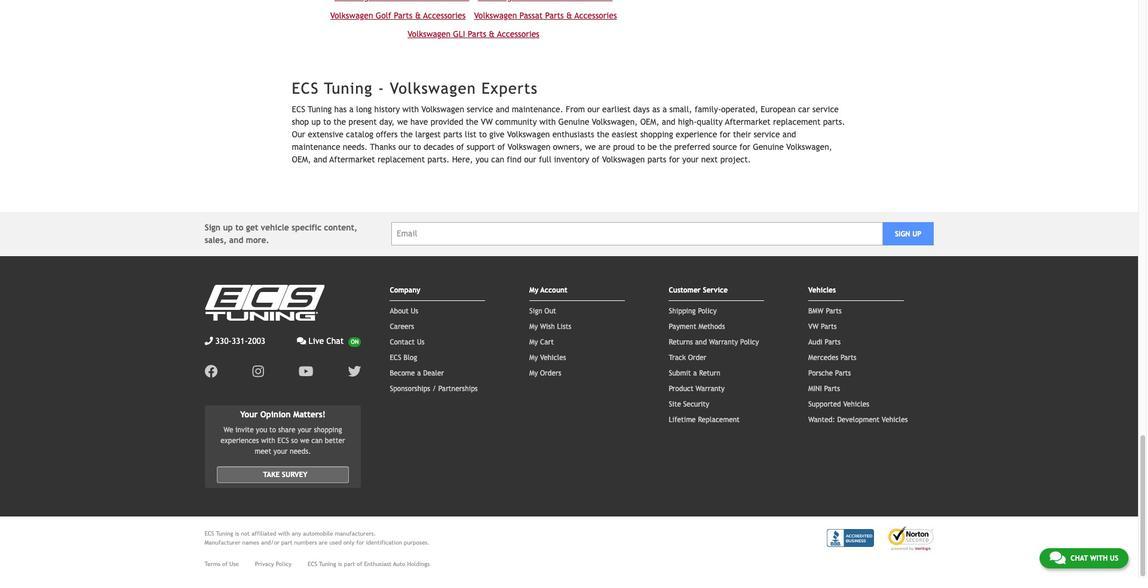 Task type: describe. For each thing, give the bounding box(es) containing it.
ecs for ecs tuning has a long history with volkswagen service and maintenance. from our earliest days as a small, family-operated, european car service shop up to the present day, we have provided the vw community with genuine volkswagen, oem, and high-quality aftermarket replacement parts. our extensive catalog offers the largest parts list to give volkswagen enthusiasts the easiest shopping experience for their service and maintenance needs. thanks our to decades of support of volkswagen owners, we are proud to be the preferred source for genuine volkswagen, oem, and aftermarket replacement parts. here, you can find our full inventory of volkswagen parts for your next project.
[[292, 104, 305, 114]]

tuning for not
[[216, 530, 233, 537]]

2 vertical spatial your
[[274, 447, 288, 456]]

are inside ecs tuning has a long history with volkswagen service and maintenance. from our earliest days as a small, family-operated, european car service shop up to the present day, we have provided the vw community with genuine volkswagen, oem, and high-quality aftermarket replacement parts. our extensive catalog offers the largest parts list to give volkswagen enthusiasts the easiest shopping experience for their service and maintenance needs. thanks our to decades of support of volkswagen owners, we are proud to be the preferred source for genuine volkswagen, oem, and aftermarket replacement parts. here, you can find our full inventory of volkswagen parts for your next project.
[[599, 142, 611, 152]]

0 horizontal spatial aftermarket
[[330, 155, 375, 164]]

account
[[541, 286, 568, 295]]

ecs for ecs tuning is part of enthusiast auto holdings
[[308, 561, 317, 568]]

shopping inside ecs tuning has a long history with volkswagen service and maintenance. from our earliest days as a small, family-operated, european car service shop up to the present day, we have provided the vw community with genuine volkswagen, oem, and high-quality aftermarket replacement parts. our extensive catalog offers the largest parts list to give volkswagen enthusiasts the easiest shopping experience for their service and maintenance needs. thanks our to decades of support of volkswagen owners, we are proud to be the preferred source for genuine volkswagen, oem, and aftermarket replacement parts. here, you can find our full inventory of volkswagen parts for your next project.
[[641, 130, 674, 139]]

maintenance
[[292, 142, 340, 152]]

support
[[467, 142, 495, 152]]

bmw
[[809, 307, 824, 315]]

terms
[[205, 561, 220, 568]]

community
[[496, 117, 537, 127]]

use
[[229, 561, 239, 568]]

opinion
[[260, 410, 291, 419]]

volkswagen gli parts & accessories link
[[408, 29, 540, 39]]

contact us
[[390, 338, 425, 347]]

as
[[652, 104, 660, 114]]

2 vertical spatial us
[[1110, 555, 1119, 563]]

payment
[[669, 323, 697, 331]]

submit a return link
[[669, 369, 721, 378]]

mercedes parts link
[[809, 354, 857, 362]]

has
[[334, 104, 347, 114]]

of down give at the top of the page
[[498, 142, 505, 152]]

about us link
[[390, 307, 419, 315]]

of right inventory
[[592, 155, 600, 164]]

vehicles up bmw parts link on the right
[[809, 286, 836, 295]]

privacy
[[255, 561, 274, 568]]

0 horizontal spatial volkswagen,
[[592, 117, 638, 127]]

my vehicles link
[[530, 354, 566, 362]]

sponsorships
[[390, 385, 430, 393]]

customer service
[[669, 286, 728, 295]]

mercedes parts
[[809, 354, 857, 362]]

vehicles up wanted: development vehicles link
[[844, 400, 870, 409]]

parts for audi
[[825, 338, 841, 347]]

the down has
[[334, 117, 346, 127]]

-
[[378, 80, 385, 98]]

up for sign up
[[913, 230, 922, 238]]

porsche parts link
[[809, 369, 851, 378]]

needs. inside ecs tuning has a long history with volkswagen service and maintenance. from our earliest days as a small, family-operated, european car service shop up to the present day, we have provided the vw community with genuine volkswagen, oem, and high-quality aftermarket replacement parts. our extensive catalog offers the largest parts list to give volkswagen enthusiasts the easiest shopping experience for their service and maintenance needs. thanks our to decades of support of volkswagen owners, we are proud to be the preferred source for genuine volkswagen, oem, and aftermarket replacement parts. here, you can find our full inventory of volkswagen parts for your next project.
[[343, 142, 368, 152]]

1 vertical spatial policy
[[741, 338, 759, 347]]

1 horizontal spatial genuine
[[753, 142, 784, 152]]

mini
[[809, 385, 822, 393]]

the up the list
[[466, 117, 478, 127]]

high-
[[678, 117, 697, 127]]

2 horizontal spatial we
[[585, 142, 596, 152]]

methods
[[699, 323, 725, 331]]

1 vertical spatial chat
[[1071, 555, 1089, 563]]

ecs tuning is not affiliated with any automobile manufacturers. manufacturer names and/or part numbers are used only for identification purposes.
[[205, 530, 430, 546]]

vehicles up the orders
[[540, 354, 566, 362]]

terms of use link
[[205, 560, 239, 569]]

sign out
[[530, 307, 556, 315]]

parts right passat
[[545, 11, 564, 20]]

sign up button
[[883, 222, 934, 246]]

is for part
[[338, 561, 342, 568]]

meet
[[255, 447, 271, 456]]

replacement
[[698, 416, 740, 424]]

a right as
[[663, 104, 667, 114]]

my orders link
[[530, 369, 562, 378]]

my for my cart
[[530, 338, 538, 347]]

matters!
[[293, 410, 326, 419]]

with inside we invite you to share your shopping experiences with ecs so we can better meet your needs.
[[261, 437, 275, 445]]

only
[[344, 539, 355, 546]]

supported vehicles link
[[809, 400, 870, 409]]

of left enthusiast
[[357, 561, 362, 568]]

can inside we invite you to share your shopping experiences with ecs so we can better meet your needs.
[[312, 437, 323, 445]]

0 horizontal spatial service
[[467, 104, 493, 114]]

privacy policy
[[255, 561, 292, 568]]

& for gli
[[489, 29, 495, 39]]

offers
[[376, 130, 398, 139]]

maintenance.
[[512, 104, 564, 114]]

survey
[[282, 471, 308, 479]]

earliest
[[603, 104, 631, 114]]

about
[[390, 307, 409, 315]]

audi parts link
[[809, 338, 841, 347]]

comments image for live
[[297, 337, 306, 345]]

payment methods
[[669, 323, 725, 331]]

for down preferred
[[669, 155, 680, 164]]

track order link
[[669, 354, 707, 362]]

volkswagen up have
[[390, 80, 476, 98]]

dealer
[[423, 369, 444, 378]]

/
[[433, 385, 436, 393]]

live chat link
[[297, 335, 361, 348]]

used
[[329, 539, 342, 546]]

my wish lists link
[[530, 323, 572, 331]]

return
[[699, 369, 721, 378]]

volkswagen left gli
[[408, 29, 451, 39]]

2 horizontal spatial our
[[588, 104, 600, 114]]

you inside we invite you to share your shopping experiences with ecs so we can better meet your needs.
[[256, 426, 267, 434]]

1 horizontal spatial part
[[344, 561, 355, 568]]

to right the list
[[479, 130, 487, 139]]

sponsorships / partnerships
[[390, 385, 478, 393]]

accessories for volkswagen passat parts & accessories
[[575, 11, 617, 20]]

supported vehicles
[[809, 400, 870, 409]]

porsche parts
[[809, 369, 851, 378]]

2 horizontal spatial service
[[813, 104, 839, 114]]

ecs tuning image
[[205, 285, 324, 321]]

supported
[[809, 400, 841, 409]]

1 horizontal spatial our
[[524, 155, 537, 164]]

parts for porsche
[[835, 369, 851, 378]]

site security link
[[669, 400, 710, 409]]

owners,
[[553, 142, 583, 152]]

vehicles right development
[[882, 416, 908, 424]]

to up extensive
[[323, 117, 331, 127]]

phone image
[[205, 337, 213, 345]]

their
[[733, 130, 751, 139]]

volkswagen down community
[[507, 130, 550, 139]]

volkswagen golf parts & accessories link
[[330, 11, 466, 20]]

be
[[648, 142, 657, 152]]

take survey link
[[217, 467, 349, 483]]

volkswagen down proud
[[602, 155, 645, 164]]

and down small,
[[662, 117, 676, 127]]

experts
[[482, 80, 538, 98]]

out
[[545, 307, 556, 315]]

0 horizontal spatial genuine
[[559, 117, 590, 127]]

& for passat
[[567, 11, 572, 20]]

1 horizontal spatial we
[[397, 117, 408, 127]]

ecs tuning - volkswagen experts
[[292, 80, 538, 98]]

1 horizontal spatial your
[[298, 426, 312, 434]]

we inside we invite you to share your shopping experiences with ecs so we can better meet your needs.
[[300, 437, 309, 445]]

0 horizontal spatial chat
[[327, 336, 344, 346]]

development
[[838, 416, 880, 424]]

& for golf
[[415, 11, 421, 20]]

up inside ecs tuning has a long history with volkswagen service and maintenance. from our earliest days as a small, family-operated, european car service shop up to the present day, we have provided the vw community with genuine volkswagen, oem, and high-quality aftermarket replacement parts. our extensive catalog offers the largest parts list to give volkswagen enthusiasts the easiest shopping experience for their service and maintenance needs. thanks our to decades of support of volkswagen owners, we are proud to be the preferred source for genuine volkswagen, oem, and aftermarket replacement parts. here, you can find our full inventory of volkswagen parts for your next project.
[[312, 117, 321, 127]]

thanks
[[370, 142, 396, 152]]

my for my orders
[[530, 369, 538, 378]]

and up order
[[695, 338, 707, 347]]

present
[[349, 117, 377, 127]]

policy for shipping policy
[[698, 307, 717, 315]]

project.
[[721, 155, 751, 164]]

contact us link
[[390, 338, 425, 347]]

330-
[[215, 336, 232, 346]]

quality
[[697, 117, 723, 127]]

tuning for part
[[319, 561, 336, 568]]

sign for sign up
[[895, 230, 911, 238]]

preferred
[[675, 142, 710, 152]]

comments image for chat
[[1050, 551, 1066, 565]]

for inside ecs tuning is not affiliated with any automobile manufacturers. manufacturer names and/or part numbers are used only for identification purposes.
[[357, 539, 364, 546]]

can inside ecs tuning has a long history with volkswagen service and maintenance. from our earliest days as a small, family-operated, european car service shop up to the present day, we have provided the vw community with genuine volkswagen, oem, and high-quality aftermarket replacement parts. our extensive catalog offers the largest parts list to give volkswagen enthusiasts the easiest shopping experience for their service and maintenance needs. thanks our to decades of support of volkswagen owners, we are proud to be the preferred source for genuine volkswagen, oem, and aftermarket replacement parts. here, you can find our full inventory of volkswagen parts for your next project.
[[491, 155, 505, 164]]

for down their
[[740, 142, 751, 152]]

careers
[[390, 323, 414, 331]]

twitter logo image
[[348, 365, 361, 378]]

lists
[[557, 323, 572, 331]]

accessories for volkswagen golf parts & accessories
[[423, 11, 466, 20]]



Task type: locate. For each thing, give the bounding box(es) containing it.
0 vertical spatial vw
[[481, 117, 493, 127]]

of
[[457, 142, 464, 152], [498, 142, 505, 152], [592, 155, 600, 164], [222, 561, 228, 568], [357, 561, 362, 568]]

parts up mercedes parts link
[[825, 338, 841, 347]]

part down any
[[281, 539, 292, 546]]

bmw parts
[[809, 307, 842, 315]]

0 horizontal spatial are
[[319, 539, 328, 546]]

sign inside sign up to get vehicle specific content, sales, and more.
[[205, 223, 221, 232]]

service
[[703, 286, 728, 295]]

up inside sign up to get vehicle specific content, sales, and more.
[[223, 223, 233, 232]]

0 horizontal spatial &
[[415, 11, 421, 20]]

tuning up manufacturer
[[216, 530, 233, 537]]

0 vertical spatial aftermarket
[[725, 117, 771, 127]]

shopping up better
[[314, 426, 342, 434]]

your inside ecs tuning has a long history with volkswagen service and maintenance. from our earliest days as a small, family-operated, european car service shop up to the present day, we have provided the vw community with genuine volkswagen, oem, and high-quality aftermarket replacement parts. our extensive catalog offers the largest parts list to give volkswagen enthusiasts the easiest shopping experience for their service and maintenance needs. thanks our to decades of support of volkswagen owners, we are proud to be the preferred source for genuine volkswagen, oem, and aftermarket replacement parts. here, you can find our full inventory of volkswagen parts for your next project.
[[683, 155, 699, 164]]

genuine up enthusiasts
[[559, 117, 590, 127]]

2 vertical spatial we
[[300, 437, 309, 445]]

1 vertical spatial can
[[312, 437, 323, 445]]

aftermarket up their
[[725, 117, 771, 127]]

parts down be
[[648, 155, 667, 164]]

2 horizontal spatial your
[[683, 155, 699, 164]]

0 vertical spatial shopping
[[641, 130, 674, 139]]

& right gli
[[489, 29, 495, 39]]

european
[[761, 104, 796, 114]]

replacement down thanks
[[378, 155, 425, 164]]

ecs inside we invite you to share your shopping experiences with ecs so we can better meet your needs.
[[278, 437, 289, 445]]

policy
[[698, 307, 717, 315], [741, 338, 759, 347], [276, 561, 292, 568]]

1 horizontal spatial up
[[312, 117, 321, 127]]

my left the wish
[[530, 323, 538, 331]]

sign out link
[[530, 307, 556, 315]]

service right "car"
[[813, 104, 839, 114]]

your down preferred
[[683, 155, 699, 164]]

oem, down as
[[641, 117, 660, 127]]

comments image
[[297, 337, 306, 345], [1050, 551, 1066, 565]]

parts for mercedes
[[841, 354, 857, 362]]

tuning up has
[[324, 80, 373, 98]]

our left full
[[524, 155, 537, 164]]

0 vertical spatial genuine
[[559, 117, 590, 127]]

5 my from the top
[[530, 369, 538, 378]]

is down used
[[338, 561, 342, 568]]

is for not
[[235, 530, 239, 537]]

find
[[507, 155, 522, 164]]

0 vertical spatial our
[[588, 104, 600, 114]]

vw parts link
[[809, 323, 837, 331]]

oem, down maintenance at the left top
[[292, 155, 311, 164]]

you down support
[[476, 155, 489, 164]]

enthusiasts
[[553, 130, 595, 139]]

0 horizontal spatial accessories
[[423, 11, 466, 20]]

to
[[323, 117, 331, 127], [479, 130, 487, 139], [413, 142, 421, 152], [638, 142, 645, 152], [235, 223, 244, 232], [269, 426, 276, 434]]

parts down 'porsche parts'
[[825, 385, 841, 393]]

holdings
[[407, 561, 430, 568]]

us for contact us
[[417, 338, 425, 347]]

comments image inside live chat link
[[297, 337, 306, 345]]

terms of use
[[205, 561, 239, 568]]

up for sign up to get vehicle specific content, sales, and more.
[[223, 223, 233, 232]]

instagram logo image
[[253, 365, 264, 378]]

parts down bmw parts link on the right
[[821, 323, 837, 331]]

parts right golf
[[394, 11, 413, 20]]

1 vertical spatial needs.
[[290, 447, 311, 456]]

0 horizontal spatial oem,
[[292, 155, 311, 164]]

0 vertical spatial comments image
[[297, 337, 306, 345]]

2 horizontal spatial sign
[[895, 230, 911, 238]]

1 vertical spatial comments image
[[1050, 551, 1066, 565]]

can left better
[[312, 437, 323, 445]]

my cart link
[[530, 338, 554, 347]]

part inside ecs tuning is not affiliated with any automobile manufacturers. manufacturer names and/or part numbers are used only for identification purposes.
[[281, 539, 292, 546]]

0 horizontal spatial our
[[399, 142, 411, 152]]

1 horizontal spatial is
[[338, 561, 342, 568]]

catalog
[[346, 130, 374, 139]]

up inside button
[[913, 230, 922, 238]]

0 vertical spatial oem,
[[641, 117, 660, 127]]

tuning
[[324, 80, 373, 98], [308, 104, 332, 114], [216, 530, 233, 537], [319, 561, 336, 568]]

1 vertical spatial is
[[338, 561, 342, 568]]

vw inside ecs tuning has a long history with volkswagen service and maintenance. from our earliest days as a small, family-operated, european car service shop up to the present day, we have provided the vw community with genuine volkswagen, oem, and high-quality aftermarket replacement parts. our extensive catalog offers the largest parts list to give volkswagen enthusiasts the easiest shopping experience for their service and maintenance needs. thanks our to decades of support of volkswagen owners, we are proud to be the preferred source for genuine volkswagen, oem, and aftermarket replacement parts. here, you can find our full inventory of volkswagen parts for your next project.
[[481, 117, 493, 127]]

parts up 'porsche parts' link
[[841, 354, 857, 362]]

purposes.
[[404, 539, 430, 546]]

we
[[224, 426, 233, 434]]

1 vertical spatial genuine
[[753, 142, 784, 152]]

of left use
[[222, 561, 228, 568]]

are left proud
[[599, 142, 611, 152]]

car
[[798, 104, 810, 114]]

of up here,
[[457, 142, 464, 152]]

shipping
[[669, 307, 696, 315]]

a left 'dealer'
[[417, 369, 421, 378]]

become
[[390, 369, 415, 378]]

and
[[496, 104, 510, 114], [662, 117, 676, 127], [783, 130, 797, 139], [314, 155, 327, 164], [229, 235, 244, 245], [695, 338, 707, 347]]

volkswagen
[[330, 11, 373, 20], [474, 11, 517, 20], [408, 29, 451, 39], [390, 80, 476, 98], [422, 104, 465, 114], [507, 130, 550, 139], [508, 142, 551, 152], [602, 155, 645, 164]]

comments image left chat with us
[[1050, 551, 1066, 565]]

your
[[683, 155, 699, 164], [298, 426, 312, 434], [274, 447, 288, 456]]

sign inside button
[[895, 230, 911, 238]]

2 horizontal spatial &
[[567, 11, 572, 20]]

the right be
[[660, 142, 672, 152]]

0 vertical spatial warranty
[[709, 338, 738, 347]]

1 horizontal spatial aftermarket
[[725, 117, 771, 127]]

aftermarket down catalog
[[330, 155, 375, 164]]

1 horizontal spatial chat
[[1071, 555, 1089, 563]]

volkswagen, down "car"
[[787, 142, 833, 152]]

audi parts
[[809, 338, 841, 347]]

automobile
[[303, 530, 333, 537]]

comments image inside chat with us link
[[1050, 551, 1066, 565]]

0 horizontal spatial you
[[256, 426, 267, 434]]

my orders
[[530, 369, 562, 378]]

mini parts link
[[809, 385, 841, 393]]

volkswagen golf parts & accessories
[[330, 11, 466, 20]]

ecs inside ecs tuning has a long history with volkswagen service and maintenance. from our earliest days as a small, family-operated, european car service shop up to the present day, we have provided the vw community with genuine volkswagen, oem, and high-quality aftermarket replacement parts. our extensive catalog offers the largest parts list to give volkswagen enthusiasts the easiest shopping experience for their service and maintenance needs. thanks our to decades of support of volkswagen owners, we are proud to be the preferred source for genuine volkswagen, oem, and aftermarket replacement parts. here, you can find our full inventory of volkswagen parts for your next project.
[[292, 104, 305, 114]]

0 vertical spatial parts.
[[823, 117, 846, 127]]

wish
[[540, 323, 555, 331]]

1 vertical spatial parts
[[648, 155, 667, 164]]

your right meet
[[274, 447, 288, 456]]

ecs for ecs blog
[[390, 354, 402, 362]]

provided
[[431, 117, 464, 127]]

3 my from the top
[[530, 338, 538, 347]]

0 vertical spatial policy
[[698, 307, 717, 315]]

0 horizontal spatial policy
[[276, 561, 292, 568]]

1 my from the top
[[530, 286, 539, 295]]

2 vertical spatial our
[[524, 155, 537, 164]]

take survey
[[263, 471, 308, 479]]

needs. inside we invite you to share your shopping experiences with ecs so we can better meet your needs.
[[290, 447, 311, 456]]

policy for privacy policy
[[276, 561, 292, 568]]

submit
[[669, 369, 691, 378]]

family-
[[695, 104, 721, 114]]

and up community
[[496, 104, 510, 114]]

ecs blog
[[390, 354, 417, 362]]

chat with us
[[1071, 555, 1119, 563]]

sign for sign out
[[530, 307, 543, 315]]

can left find
[[491, 155, 505, 164]]

we right day,
[[397, 117, 408, 127]]

we right so
[[300, 437, 309, 445]]

2 my from the top
[[530, 323, 538, 331]]

you
[[476, 155, 489, 164], [256, 426, 267, 434]]

1 horizontal spatial volkswagen,
[[787, 142, 833, 152]]

1 vertical spatial your
[[298, 426, 312, 434]]

service up the list
[[467, 104, 493, 114]]

1 horizontal spatial replacement
[[774, 117, 821, 127]]

orders
[[540, 369, 562, 378]]

0 vertical spatial are
[[599, 142, 611, 152]]

0 horizontal spatial your
[[274, 447, 288, 456]]

0 vertical spatial you
[[476, 155, 489, 164]]

volkswagen up find
[[508, 142, 551, 152]]

1 horizontal spatial can
[[491, 155, 505, 164]]

have
[[411, 117, 428, 127]]

0 horizontal spatial sign
[[205, 223, 221, 232]]

ecs for ecs tuning is not affiliated with any automobile manufacturers. manufacturer names and/or part numbers are used only for identification purposes.
[[205, 530, 214, 537]]

0 horizontal spatial shopping
[[314, 426, 342, 434]]

my left cart
[[530, 338, 538, 347]]

volkswagen left golf
[[330, 11, 373, 20]]

is left not
[[235, 530, 239, 537]]

to left the get
[[235, 223, 244, 232]]

shopping inside we invite you to share your shopping experiences with ecs so we can better meet your needs.
[[314, 426, 342, 434]]

1 vertical spatial shopping
[[314, 426, 342, 434]]

0 vertical spatial replacement
[[774, 117, 821, 127]]

tuning down used
[[319, 561, 336, 568]]

extensive
[[308, 130, 344, 139]]

the down have
[[400, 130, 413, 139]]

1 horizontal spatial oem,
[[641, 117, 660, 127]]

contact
[[390, 338, 415, 347]]

2 vertical spatial policy
[[276, 561, 292, 568]]

4 my from the top
[[530, 354, 538, 362]]

site
[[669, 400, 681, 409]]

accessories for volkswagen gli parts & accessories
[[497, 29, 540, 39]]

1 vertical spatial vw
[[809, 323, 819, 331]]

& right golf
[[415, 11, 421, 20]]

ecs for ecs tuning - volkswagen experts
[[292, 80, 319, 98]]

chat with us link
[[1040, 549, 1129, 569]]

2 horizontal spatial accessories
[[575, 11, 617, 20]]

tuning left has
[[308, 104, 332, 114]]

we invite you to share your shopping experiences with ecs so we can better meet your needs.
[[221, 426, 345, 456]]

enthusiast
[[364, 561, 392, 568]]

& right passat
[[567, 11, 572, 20]]

with inside ecs tuning is not affiliated with any automobile manufacturers. manufacturer names and/or part numbers are used only for identification purposes.
[[278, 530, 290, 537]]

and/or
[[261, 539, 280, 546]]

to left be
[[638, 142, 645, 152]]

vw up 'audi'
[[809, 323, 819, 331]]

warranty down methods
[[709, 338, 738, 347]]

we down enthusiasts
[[585, 142, 596, 152]]

you right invite
[[256, 426, 267, 434]]

vw up give at the top of the page
[[481, 117, 493, 127]]

vw parts
[[809, 323, 837, 331]]

my cart
[[530, 338, 554, 347]]

about us
[[390, 307, 419, 315]]

track
[[669, 354, 686, 362]]

our right from
[[588, 104, 600, 114]]

service
[[467, 104, 493, 114], [813, 104, 839, 114], [754, 130, 780, 139]]

volkswagen, down the earliest in the top of the page
[[592, 117, 638, 127]]

1 horizontal spatial policy
[[698, 307, 717, 315]]

1 vertical spatial replacement
[[378, 155, 425, 164]]

a left return
[[693, 369, 697, 378]]

specific
[[292, 223, 322, 232]]

my for my vehicles
[[530, 354, 538, 362]]

take
[[263, 471, 280, 479]]

and inside sign up to get vehicle specific content, sales, and more.
[[229, 235, 244, 245]]

needs. down so
[[290, 447, 311, 456]]

a right has
[[349, 104, 354, 114]]

parts right gli
[[468, 29, 487, 39]]

small,
[[670, 104, 692, 114]]

your up so
[[298, 426, 312, 434]]

0 vertical spatial is
[[235, 530, 239, 537]]

1 vertical spatial parts.
[[428, 155, 450, 164]]

part down only on the left bottom
[[344, 561, 355, 568]]

1 horizontal spatial shopping
[[641, 130, 674, 139]]

0 vertical spatial needs.
[[343, 142, 368, 152]]

genuine
[[559, 117, 590, 127], [753, 142, 784, 152]]

are inside ecs tuning is not affiliated with any automobile manufacturers. manufacturer names and/or part numbers are used only for identification purposes.
[[319, 539, 328, 546]]

0 horizontal spatial part
[[281, 539, 292, 546]]

0 horizontal spatial we
[[300, 437, 309, 445]]

product
[[669, 385, 694, 393]]

0 vertical spatial we
[[397, 117, 408, 127]]

1 vertical spatial oem,
[[292, 155, 311, 164]]

to inside we invite you to share your shopping experiences with ecs so we can better meet your needs.
[[269, 426, 276, 434]]

are
[[599, 142, 611, 152], [319, 539, 328, 546]]

my down "my cart" link
[[530, 354, 538, 362]]

mini parts
[[809, 385, 841, 393]]

my left the orders
[[530, 369, 538, 378]]

0 horizontal spatial up
[[223, 223, 233, 232]]

to inside sign up to get vehicle specific content, sales, and more.
[[235, 223, 244, 232]]

ecs inside ecs tuning is not affiliated with any automobile manufacturers. manufacturer names and/or part numbers are used only for identification purposes.
[[205, 530, 214, 537]]

parts for mini
[[825, 385, 841, 393]]

1 horizontal spatial you
[[476, 155, 489, 164]]

my for my account
[[530, 286, 539, 295]]

0 horizontal spatial needs.
[[290, 447, 311, 456]]

for up source
[[720, 130, 731, 139]]

parts right the bmw
[[826, 307, 842, 315]]

0 horizontal spatial can
[[312, 437, 323, 445]]

0 horizontal spatial is
[[235, 530, 239, 537]]

0 horizontal spatial comments image
[[297, 337, 306, 345]]

returns
[[669, 338, 693, 347]]

my for my wish lists
[[530, 323, 538, 331]]

sign
[[205, 223, 221, 232], [895, 230, 911, 238], [530, 307, 543, 315]]

to left share
[[269, 426, 276, 434]]

with
[[403, 104, 419, 114], [540, 117, 556, 127], [261, 437, 275, 445], [278, 530, 290, 537], [1091, 555, 1108, 563]]

bmw parts link
[[809, 307, 842, 315]]

1 horizontal spatial comments image
[[1050, 551, 1066, 565]]

parts down mercedes parts link
[[835, 369, 851, 378]]

tuning inside ecs tuning has a long history with volkswagen service and maintenance. from our earliest days as a small, family-operated, european car service shop up to the present day, we have provided the vw community with genuine volkswagen, oem, and high-quality aftermarket replacement parts. our extensive catalog offers the largest parts list to give volkswagen enthusiasts the easiest shopping experience for their service and maintenance needs. thanks our to decades of support of volkswagen owners, we are proud to be the preferred source for genuine volkswagen, oem, and aftermarket replacement parts. here, you can find our full inventory of volkswagen parts for your next project.
[[308, 104, 332, 114]]

0 horizontal spatial replacement
[[378, 155, 425, 164]]

tuning for a
[[308, 104, 332, 114]]

parts for bmw
[[826, 307, 842, 315]]

facebook logo image
[[205, 365, 218, 378]]

volkswagen up volkswagen gli parts & accessories
[[474, 11, 517, 20]]

proud
[[613, 142, 635, 152]]

is inside ecs tuning is not affiliated with any automobile manufacturers. manufacturer names and/or part numbers are used only for identification purposes.
[[235, 530, 239, 537]]

to down largest
[[413, 142, 421, 152]]

1 horizontal spatial needs.
[[343, 142, 368, 152]]

2 horizontal spatial policy
[[741, 338, 759, 347]]

0 vertical spatial chat
[[327, 336, 344, 346]]

you inside ecs tuning has a long history with volkswagen service and maintenance. from our earliest days as a small, family-operated, european car service shop up to the present day, we have provided the vw community with genuine volkswagen, oem, and high-quality aftermarket replacement parts. our extensive catalog offers the largest parts list to give volkswagen enthusiasts the easiest shopping experience for their service and maintenance needs. thanks our to decades of support of volkswagen owners, we are proud to be the preferred source for genuine volkswagen, oem, and aftermarket replacement parts. here, you can find our full inventory of volkswagen parts for your next project.
[[476, 155, 489, 164]]

parts for vw
[[821, 323, 837, 331]]

sign for sign up to get vehicle specific content, sales, and more.
[[205, 223, 221, 232]]

replacement down "car"
[[774, 117, 821, 127]]

and down european
[[783, 130, 797, 139]]

Email email field
[[392, 222, 883, 246]]

my left "account"
[[530, 286, 539, 295]]

sales,
[[205, 235, 227, 245]]

warranty
[[709, 338, 738, 347], [696, 385, 725, 393]]

1 horizontal spatial parts
[[648, 155, 667, 164]]

partnerships
[[439, 385, 478, 393]]

2 horizontal spatial up
[[913, 230, 922, 238]]

the left easiest
[[597, 130, 610, 139]]

become a dealer
[[390, 369, 444, 378]]

volkswagen up provided
[[422, 104, 465, 114]]

live chat
[[309, 336, 344, 346]]

1 horizontal spatial sign
[[530, 307, 543, 315]]

1 horizontal spatial are
[[599, 142, 611, 152]]

ecs
[[292, 80, 319, 98], [292, 104, 305, 114], [390, 354, 402, 362], [278, 437, 289, 445], [205, 530, 214, 537], [308, 561, 317, 568]]

1 vertical spatial we
[[585, 142, 596, 152]]

1 vertical spatial our
[[399, 142, 411, 152]]

passat
[[520, 11, 543, 20]]

so
[[291, 437, 298, 445]]

youtube logo image
[[299, 365, 313, 378]]

&
[[415, 11, 421, 20], [567, 11, 572, 20], [489, 29, 495, 39]]

returns and warranty policy
[[669, 338, 759, 347]]

0 horizontal spatial parts.
[[428, 155, 450, 164]]

product warranty link
[[669, 385, 725, 393]]

comments image left live on the left of the page
[[297, 337, 306, 345]]

tuning inside ecs tuning is not affiliated with any automobile manufacturers. manufacturer names and/or part numbers are used only for identification purposes.
[[216, 530, 233, 537]]

1 horizontal spatial &
[[489, 29, 495, 39]]

site security
[[669, 400, 710, 409]]

customer
[[669, 286, 701, 295]]

1 vertical spatial are
[[319, 539, 328, 546]]

0 vertical spatial parts
[[444, 130, 463, 139]]

0 vertical spatial part
[[281, 539, 292, 546]]

your opinion matters!
[[240, 410, 326, 419]]

tuning for volkswagen
[[324, 80, 373, 98]]

invite
[[236, 426, 254, 434]]

1 horizontal spatial service
[[754, 130, 780, 139]]

0 vertical spatial can
[[491, 155, 505, 164]]

next
[[702, 155, 718, 164]]

vehicle
[[261, 223, 289, 232]]

0 horizontal spatial parts
[[444, 130, 463, 139]]

1 vertical spatial you
[[256, 426, 267, 434]]

shopping up be
[[641, 130, 674, 139]]

days
[[633, 104, 650, 114]]

parts down provided
[[444, 130, 463, 139]]

0 horizontal spatial vw
[[481, 117, 493, 127]]

1 vertical spatial volkswagen,
[[787, 142, 833, 152]]

1 horizontal spatial parts.
[[823, 117, 846, 127]]

and down maintenance at the left top
[[314, 155, 327, 164]]

us for about us
[[411, 307, 419, 315]]

2003
[[248, 336, 266, 346]]

here,
[[452, 155, 473, 164]]

needs. down catalog
[[343, 142, 368, 152]]

1 vertical spatial us
[[417, 338, 425, 347]]

names
[[242, 539, 259, 546]]

are down automobile in the bottom of the page
[[319, 539, 328, 546]]

service right their
[[754, 130, 780, 139]]

1 vertical spatial warranty
[[696, 385, 725, 393]]



Task type: vqa. For each thing, say whether or not it's contained in the screenshot.
Methods
yes



